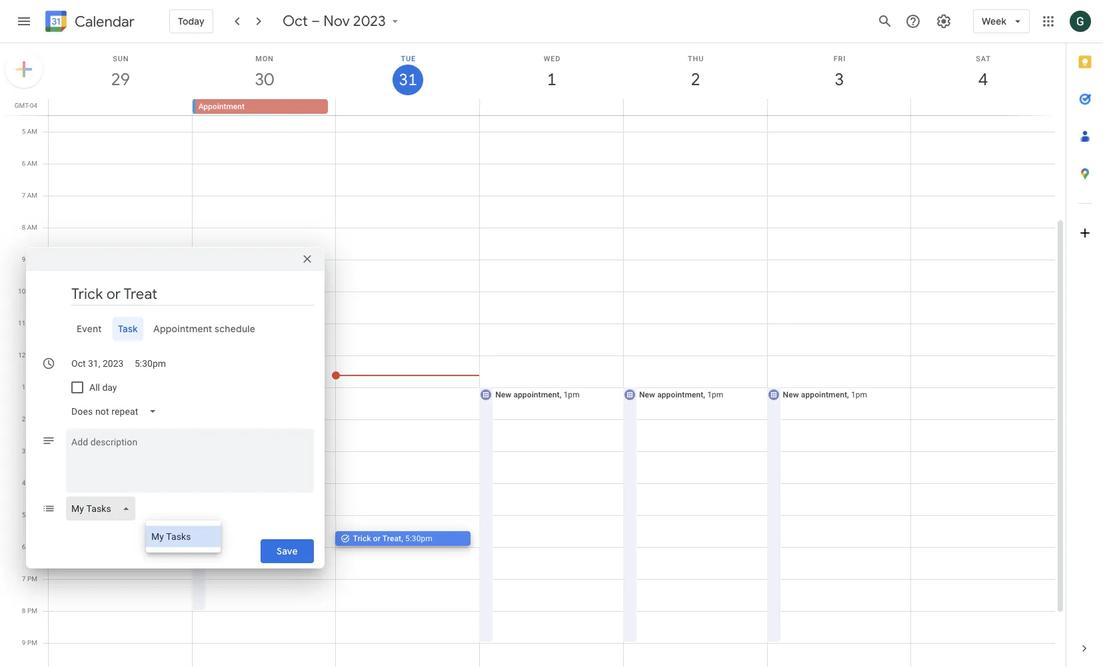 Task type: describe. For each thing, give the bounding box(es) containing it.
gmt-
[[15, 102, 30, 109]]

pm for 7 pm
[[27, 576, 37, 583]]

0 horizontal spatial 1
[[22, 384, 26, 391]]

8 am
[[22, 224, 37, 231]]

thu
[[688, 55, 704, 63]]

tue
[[401, 55, 416, 63]]

4 cell from the left
[[624, 99, 767, 115]]

4 pm
[[22, 480, 37, 487]]

8 pm
[[22, 608, 37, 615]]

2 new appointment , 1pm from the left
[[639, 391, 724, 400]]

4 link
[[968, 65, 999, 95]]

am for 5 am
[[27, 128, 37, 135]]

04
[[30, 102, 37, 109]]

pm for 4 pm
[[27, 480, 37, 487]]

schedule
[[215, 323, 256, 335]]

2023
[[353, 12, 386, 31]]

8 for 8 pm
[[22, 608, 26, 615]]

12 pm
[[18, 352, 37, 359]]

5 for 5 pm
[[22, 512, 26, 519]]

today
[[178, 15, 204, 27]]

3 appointment from the left
[[801, 391, 847, 400]]

pm for 6 pm
[[27, 544, 37, 551]]

1 pm
[[22, 384, 37, 391]]

1 appointment from the left
[[514, 391, 560, 400]]

sun 29
[[110, 55, 129, 91]]

10 am
[[18, 288, 37, 295]]

trick or treat , 5:30pm
[[353, 535, 433, 544]]

12
[[18, 352, 26, 359]]

2 link
[[680, 65, 711, 95]]

all
[[89, 383, 100, 393]]

task list list box
[[146, 521, 221, 553]]

2 pm
[[22, 416, 37, 423]]

31
[[398, 69, 417, 91]]

3 1pm from the left
[[851, 391, 867, 400]]

trick
[[353, 535, 371, 544]]

5 pm
[[22, 512, 37, 519]]

appointment schedule
[[154, 323, 256, 335]]

11 am
[[18, 320, 37, 327]]

appointment row
[[43, 99, 1066, 115]]

pm for 12 pm
[[27, 352, 37, 359]]

calendar heading
[[72, 12, 135, 31]]

7 am
[[22, 192, 37, 199]]

6 pm
[[22, 544, 37, 551]]

treat
[[382, 535, 401, 544]]

29 link
[[105, 65, 136, 95]]

9 for 9 am
[[22, 256, 26, 263]]

event button
[[71, 317, 107, 341]]

Start date text field
[[71, 356, 124, 372]]

6 cell from the left
[[911, 99, 1055, 115]]

2 new from the left
[[639, 391, 655, 400]]

7 for 7 pm
[[22, 576, 26, 583]]

5:30pm
[[405, 535, 433, 544]]

8 for 8 am
[[22, 224, 26, 231]]

4 inside sat 4
[[978, 69, 987, 91]]

or
[[373, 535, 381, 544]]

1 inside wed 1
[[546, 69, 556, 91]]

appointment schedule button
[[148, 317, 261, 341]]

task button
[[112, 317, 143, 341]]

Start time text field
[[135, 356, 167, 372]]

3 new from the left
[[783, 391, 799, 400]]

today button
[[169, 5, 213, 37]]

1 horizontal spatial tab list
[[1067, 43, 1103, 631]]

3 cell from the left
[[480, 99, 624, 115]]

2 inside the "thu 2"
[[690, 69, 700, 91]]

7 pm
[[22, 576, 37, 583]]

pm for 8 pm
[[27, 608, 37, 615]]

30
[[254, 69, 273, 91]]

1 vertical spatial 2
[[22, 416, 26, 423]]

calendar
[[75, 12, 135, 31]]

oct – nov 2023
[[282, 12, 386, 31]]

am for 11 am
[[27, 320, 37, 327]]



Task type: locate. For each thing, give the bounding box(es) containing it.
mon
[[255, 55, 274, 63]]

5
[[22, 128, 26, 135], [22, 512, 26, 519]]

2 am from the top
[[27, 160, 37, 167]]

0 horizontal spatial 3
[[22, 448, 26, 455]]

oct
[[282, 12, 308, 31]]

6 down the 5 am
[[22, 160, 26, 167]]

3 link
[[824, 65, 855, 95]]

6 down 5 pm
[[22, 544, 26, 551]]

am down the 5 am
[[27, 160, 37, 167]]

pm
[[27, 352, 37, 359], [27, 384, 37, 391], [27, 416, 37, 423], [27, 448, 37, 455], [27, 480, 37, 487], [27, 512, 37, 519], [27, 544, 37, 551], [27, 576, 37, 583], [27, 608, 37, 615], [27, 640, 37, 647]]

0 vertical spatial 7
[[22, 192, 26, 199]]

11
[[18, 320, 26, 327]]

4 pm from the top
[[27, 448, 37, 455]]

1 vertical spatial 6
[[22, 544, 26, 551]]

1 horizontal spatial 4
[[978, 69, 987, 91]]

pm down 5 pm
[[27, 544, 37, 551]]

Add title text field
[[71, 285, 314, 305]]

8
[[22, 224, 26, 231], [22, 608, 26, 615]]

am down 04 on the top left
[[27, 128, 37, 135]]

thu 2
[[688, 55, 704, 91]]

1 vertical spatial appointment
[[154, 323, 213, 335]]

7 am from the top
[[27, 320, 37, 327]]

2 horizontal spatial new
[[783, 391, 799, 400]]

fri 3
[[834, 55, 846, 91]]

2 appointment from the left
[[657, 391, 704, 400]]

8 pm from the top
[[27, 576, 37, 583]]

gmt-04
[[15, 102, 37, 109]]

cell down 29 link at the top left of page
[[49, 99, 192, 115]]

6 am
[[22, 160, 37, 167]]

1 am from the top
[[27, 128, 37, 135]]

appointment
[[198, 102, 245, 111], [154, 323, 213, 335]]

wed
[[544, 55, 561, 63]]

2
[[690, 69, 700, 91], [22, 416, 26, 423]]

2 up 3 pm
[[22, 416, 26, 423]]

1 down wed
[[546, 69, 556, 91]]

9
[[22, 256, 26, 263], [22, 640, 26, 647]]

2 8 from the top
[[22, 608, 26, 615]]

3
[[834, 69, 844, 91], [22, 448, 26, 455]]

fri
[[834, 55, 846, 63]]

5 for 5 am
[[22, 128, 26, 135]]

appointment inside button
[[154, 323, 213, 335]]

new appointment , 1pm
[[495, 391, 580, 400], [639, 391, 724, 400], [783, 391, 867, 400]]

9 pm from the top
[[27, 608, 37, 615]]

6 for 6 am
[[22, 160, 26, 167]]

–
[[311, 12, 320, 31]]

9 up 10
[[22, 256, 26, 263]]

grid containing 29
[[0, 43, 1066, 668]]

appointment
[[514, 391, 560, 400], [657, 391, 704, 400], [801, 391, 847, 400]]

4 down 3 pm
[[22, 480, 26, 487]]

main drawer image
[[16, 13, 32, 29]]

5 am from the top
[[27, 256, 37, 263]]

am for 10 am
[[27, 288, 37, 295]]

0 vertical spatial 5
[[22, 128, 26, 135]]

1 9 from the top
[[22, 256, 26, 263]]

am right 10
[[27, 288, 37, 295]]

1 new from the left
[[495, 391, 512, 400]]

30 link
[[249, 65, 280, 95]]

7
[[22, 192, 26, 199], [22, 576, 26, 583]]

2 1pm from the left
[[707, 391, 724, 400]]

tue 31
[[398, 55, 417, 91]]

sun
[[113, 55, 129, 63]]

8 up 9 pm
[[22, 608, 26, 615]]

1 vertical spatial 7
[[22, 576, 26, 583]]

am down 6 am in the top left of the page
[[27, 192, 37, 199]]

pm for 5 pm
[[27, 512, 37, 519]]

4 am from the top
[[27, 224, 37, 231]]

3 down fri at the top right of page
[[834, 69, 844, 91]]

5 am
[[22, 128, 37, 135]]

2 5 from the top
[[22, 512, 26, 519]]

cell down 1 link
[[480, 99, 624, 115]]

1 vertical spatial 4
[[22, 480, 26, 487]]

0 horizontal spatial 4
[[22, 480, 26, 487]]

5 cell from the left
[[767, 99, 911, 115]]

1
[[546, 69, 556, 91], [22, 384, 26, 391]]

tab list containing event
[[37, 317, 314, 341]]

pm up the 6 pm
[[27, 512, 37, 519]]

pm up 8 pm
[[27, 576, 37, 583]]

0 horizontal spatial appointment
[[514, 391, 560, 400]]

1 7 from the top
[[22, 192, 26, 199]]

2 horizontal spatial appointment
[[801, 391, 847, 400]]

2 9 from the top
[[22, 640, 26, 647]]

0 vertical spatial appointment
[[198, 102, 245, 111]]

,
[[560, 391, 562, 400], [704, 391, 705, 400], [847, 391, 849, 400], [401, 535, 403, 544]]

6 am from the top
[[27, 288, 37, 295]]

tab list
[[1067, 43, 1103, 631], [37, 317, 314, 341]]

8 down 7 am
[[22, 224, 26, 231]]

9 for 9 pm
[[22, 640, 26, 647]]

1 vertical spatial 3
[[22, 448, 26, 455]]

29
[[110, 69, 129, 91]]

6
[[22, 160, 26, 167], [22, 544, 26, 551]]

9 down 8 pm
[[22, 640, 26, 647]]

appointment for appointment schedule
[[154, 323, 213, 335]]

cell
[[49, 99, 192, 115], [336, 99, 480, 115], [480, 99, 624, 115], [624, 99, 767, 115], [767, 99, 911, 115], [911, 99, 1055, 115]]

2 down thu
[[690, 69, 700, 91]]

0 vertical spatial 4
[[978, 69, 987, 91]]

1 8 from the top
[[22, 224, 26, 231]]

0 horizontal spatial new appointment , 1pm
[[495, 391, 580, 400]]

1 link
[[537, 65, 567, 95]]

cell down 4 "link" in the top of the page
[[911, 99, 1055, 115]]

appointment inside button
[[198, 102, 245, 111]]

1 horizontal spatial 3
[[834, 69, 844, 91]]

pm for 2 pm
[[27, 416, 37, 423]]

am for 6 am
[[27, 160, 37, 167]]

None field
[[66, 400, 168, 424], [66, 497, 141, 521], [66, 400, 168, 424], [66, 497, 141, 521]]

4 down sat
[[978, 69, 987, 91]]

pm up 3 pm
[[27, 416, 37, 423]]

1 horizontal spatial 1
[[546, 69, 556, 91]]

am down the 8 am
[[27, 256, 37, 263]]

1 horizontal spatial new
[[639, 391, 655, 400]]

1 vertical spatial 5
[[22, 512, 26, 519]]

1 pm from the top
[[27, 352, 37, 359]]

3 am from the top
[[27, 192, 37, 199]]

1 vertical spatial 8
[[22, 608, 26, 615]]

sat 4
[[976, 55, 991, 91]]

7 down 6 am in the top left of the page
[[22, 192, 26, 199]]

1 6 from the top
[[22, 160, 26, 167]]

3 inside fri 3
[[834, 69, 844, 91]]

3 new appointment , 1pm from the left
[[783, 391, 867, 400]]

cell down 2 link
[[624, 99, 767, 115]]

pm down 2 pm at left
[[27, 448, 37, 455]]

2 cell from the left
[[336, 99, 480, 115]]

pm up 9 pm
[[27, 608, 37, 615]]

1 vertical spatial 9
[[22, 640, 26, 647]]

pm up 2 pm at left
[[27, 384, 37, 391]]

pm down 8 pm
[[27, 640, 37, 647]]

3 down 2 pm at left
[[22, 448, 26, 455]]

9 am
[[22, 256, 37, 263]]

7 up 8 pm
[[22, 576, 26, 583]]

1 horizontal spatial appointment
[[657, 391, 704, 400]]

31 link
[[393, 65, 424, 95]]

mon 30
[[254, 55, 274, 91]]

2 horizontal spatial 1pm
[[851, 391, 867, 400]]

1 horizontal spatial 1pm
[[707, 391, 724, 400]]

pm for 9 pm
[[27, 640, 37, 647]]

7 pm from the top
[[27, 544, 37, 551]]

1pm
[[564, 391, 580, 400], [707, 391, 724, 400], [851, 391, 867, 400]]

week button
[[973, 5, 1030, 37]]

am for 9 am
[[27, 256, 37, 263]]

pm for 1 pm
[[27, 384, 37, 391]]

0 horizontal spatial 1pm
[[564, 391, 580, 400]]

am right the 11
[[27, 320, 37, 327]]

2 horizontal spatial new appointment , 1pm
[[783, 391, 867, 400]]

6 pm from the top
[[27, 512, 37, 519]]

sat
[[976, 55, 991, 63]]

0 vertical spatial 2
[[690, 69, 700, 91]]

1 5 from the top
[[22, 128, 26, 135]]

oct – nov 2023 button
[[277, 12, 407, 31]]

7 for 7 am
[[22, 192, 26, 199]]

am
[[27, 128, 37, 135], [27, 160, 37, 167], [27, 192, 37, 199], [27, 224, 37, 231], [27, 256, 37, 263], [27, 288, 37, 295], [27, 320, 37, 327]]

new
[[495, 391, 512, 400], [639, 391, 655, 400], [783, 391, 799, 400]]

5 up the 6 pm
[[22, 512, 26, 519]]

10 pm from the top
[[27, 640, 37, 647]]

0 horizontal spatial 2
[[22, 416, 26, 423]]

settings menu image
[[936, 13, 952, 29]]

4
[[978, 69, 987, 91], [22, 480, 26, 487]]

0 vertical spatial 8
[[22, 224, 26, 231]]

1 down "12"
[[22, 384, 26, 391]]

appointment button
[[195, 99, 328, 114]]

0 vertical spatial 6
[[22, 160, 26, 167]]

week
[[982, 15, 1007, 27]]

1 new appointment , 1pm from the left
[[495, 391, 580, 400]]

0 vertical spatial 1
[[546, 69, 556, 91]]

0 horizontal spatial new
[[495, 391, 512, 400]]

cell down the 31 link
[[336, 99, 480, 115]]

pm for 3 pm
[[27, 448, 37, 455]]

event
[[77, 323, 102, 335]]

am down 7 am
[[27, 224, 37, 231]]

calendar element
[[43, 8, 135, 37]]

2 6 from the top
[[22, 544, 26, 551]]

grid
[[0, 43, 1066, 668]]

appointment for appointment
[[198, 102, 245, 111]]

2 7 from the top
[[22, 576, 26, 583]]

1 vertical spatial 1
[[22, 384, 26, 391]]

2 pm from the top
[[27, 384, 37, 391]]

am for 7 am
[[27, 192, 37, 199]]

9 pm
[[22, 640, 37, 647]]

Add description text field
[[66, 435, 314, 483]]

3 pm
[[22, 448, 37, 455]]

0 vertical spatial 3
[[834, 69, 844, 91]]

5 pm from the top
[[27, 480, 37, 487]]

pm right "12"
[[27, 352, 37, 359]]

wed 1
[[544, 55, 561, 91]]

day
[[102, 383, 117, 393]]

0 vertical spatial 9
[[22, 256, 26, 263]]

task
[[118, 323, 138, 335]]

1 cell from the left
[[49, 99, 192, 115]]

pm down 3 pm
[[27, 480, 37, 487]]

6 for 6 pm
[[22, 544, 26, 551]]

0 horizontal spatial tab list
[[37, 317, 314, 341]]

10
[[18, 288, 26, 295]]

my tasks option
[[146, 527, 221, 548]]

1 horizontal spatial new appointment , 1pm
[[639, 391, 724, 400]]

nov
[[323, 12, 350, 31]]

am for 8 am
[[27, 224, 37, 231]]

all day
[[89, 383, 117, 393]]

1 1pm from the left
[[564, 391, 580, 400]]

3 pm from the top
[[27, 416, 37, 423]]

5 down the gmt-
[[22, 128, 26, 135]]

1 horizontal spatial 2
[[690, 69, 700, 91]]

cell down 3 "link"
[[767, 99, 911, 115]]



Task type: vqa. For each thing, say whether or not it's contained in the screenshot.


